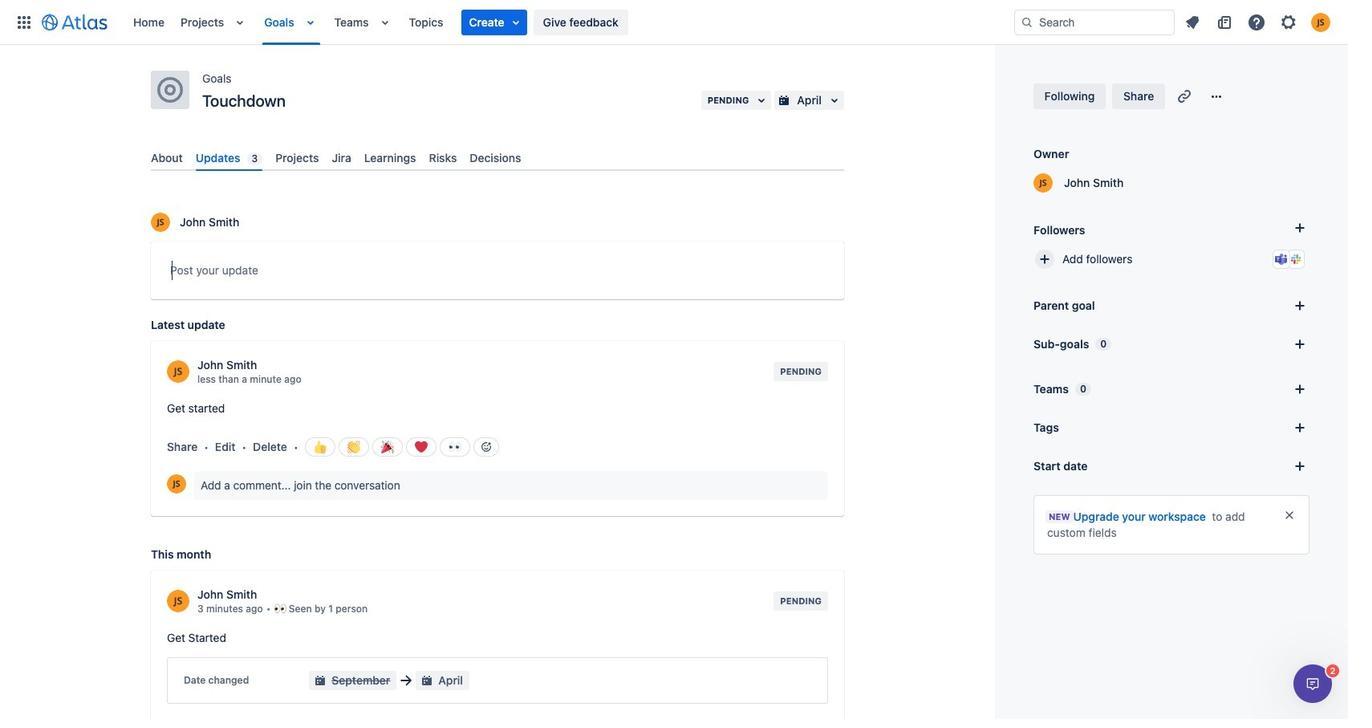 Task type: locate. For each thing, give the bounding box(es) containing it.
Search field
[[1014, 9, 1175, 35]]

None search field
[[1014, 9, 1175, 35]]

switch to... image
[[14, 12, 34, 32]]

list item
[[461, 9, 527, 35]]

goal icon image
[[157, 77, 183, 103]]

:clap: image
[[347, 441, 360, 454]]

changed to image
[[397, 671, 416, 690]]

list
[[125, 0, 1014, 45], [1178, 9, 1339, 35]]

list item inside the "top" element
[[461, 9, 527, 35]]

add reaction image
[[480, 441, 492, 454]]

:tada: image
[[381, 441, 394, 454]]

settings image
[[1279, 12, 1298, 32]]

:heart: image
[[415, 441, 427, 454], [415, 441, 427, 454]]

dialog
[[1294, 664, 1332, 703]]

account image
[[1311, 12, 1331, 32]]

:eyes: image
[[448, 441, 461, 454], [448, 441, 461, 454]]

close banner image
[[1283, 509, 1296, 522]]

banner
[[0, 0, 1348, 45]]

tab list
[[144, 144, 851, 171]]

:thumbsup: image
[[313, 441, 326, 454], [313, 441, 326, 454]]

slack logo showing nan channels are connected to this goal image
[[1290, 253, 1302, 266]]



Task type: describe. For each thing, give the bounding box(es) containing it.
notifications image
[[1183, 12, 1202, 32]]

add team image
[[1290, 380, 1310, 399]]

add tag image
[[1290, 418, 1310, 437]]

search image
[[1021, 16, 1034, 28]]

more icon image
[[1207, 87, 1226, 106]]

add follower image
[[1035, 250, 1054, 269]]

set start date image
[[1290, 457, 1310, 476]]

:tada: image
[[381, 441, 394, 454]]

top element
[[10, 0, 1014, 45]]

1 horizontal spatial list
[[1178, 9, 1339, 35]]

Main content area, start typing to enter text. text field
[[170, 261, 825, 286]]

help image
[[1247, 12, 1266, 32]]

:clap: image
[[347, 441, 360, 454]]

add a follower image
[[1290, 218, 1310, 238]]

0 horizontal spatial list
[[125, 0, 1014, 45]]

msteams logo showing  channels are connected to this goal image
[[1275, 253, 1288, 266]]



Task type: vqa. For each thing, say whether or not it's contained in the screenshot.
list item
yes



